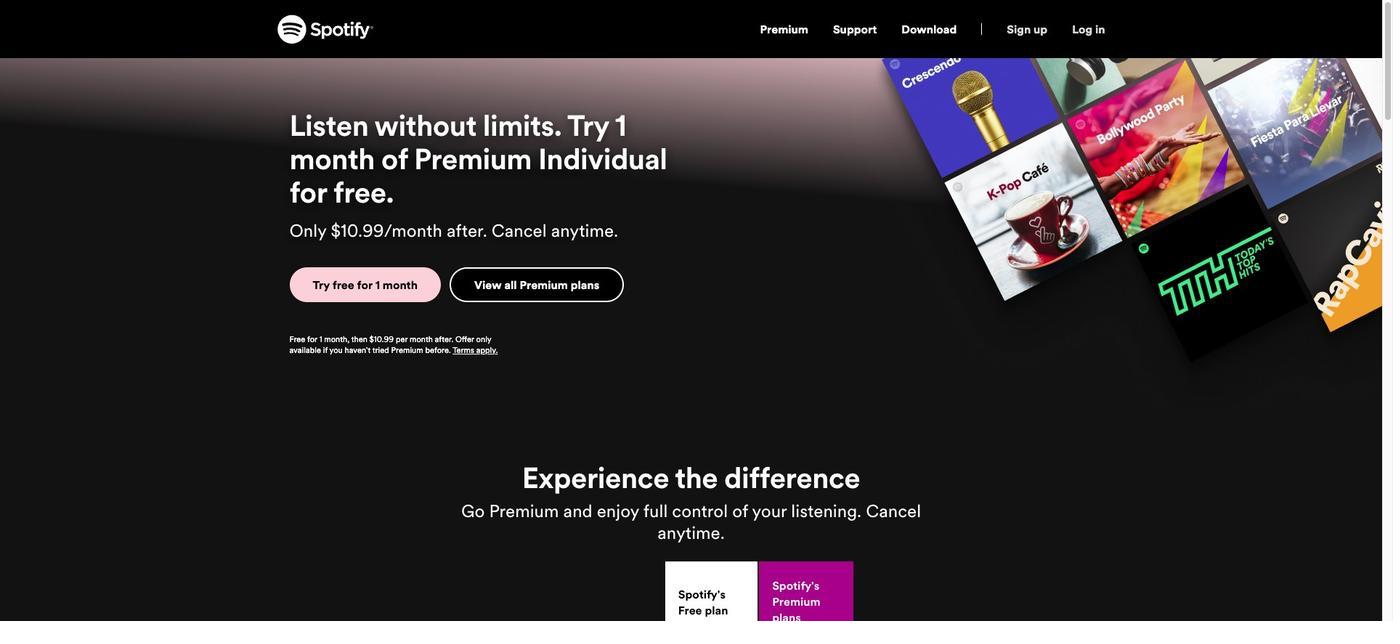 Task type: describe. For each thing, give the bounding box(es) containing it.
1 vertical spatial for
[[357, 277, 373, 293]]

support link
[[821, 0, 889, 58]]

offer
[[455, 334, 474, 345]]

of inside 'experience the difference go premium and enjoy full control of your listening. cancel anytime.'
[[732, 499, 748, 523]]

control
[[672, 499, 728, 523]]

after. inside free for 1 month, then $10.99 per month after. offer only available if you haven't tried premium before.
[[435, 334, 453, 345]]

$10.99/month
[[331, 219, 442, 243]]

free for 1 month, then $10.99 per month after. offer only available if you haven't tried premium before.
[[289, 334, 491, 356]]

free.
[[333, 172, 394, 212]]

$10.99
[[369, 334, 394, 345]]

support
[[833, 21, 877, 37]]

terms
[[453, 345, 474, 356]]

anytime. inside 'experience the difference go premium and enjoy full control of your listening. cancel anytime.'
[[658, 521, 725, 545]]

log
[[1072, 21, 1093, 37]]

for inside listen without limits. try 1 month of premium individual for free. only $10.99/month after. cancel anytime.
[[289, 172, 327, 212]]

1 inside listen without limits. try 1 month of premium individual for free. only $10.99/month after. cancel anytime.
[[615, 105, 626, 145]]

the
[[675, 458, 718, 498]]

try free for 1 month
[[313, 277, 418, 293]]

listen without limits. try 1 month of premium individual for free. only $10.99/month after. cancel anytime.
[[289, 105, 667, 243]]

1 inside free for 1 month, then $10.99 per month after. offer only available if you haven't tried premium before.
[[319, 334, 322, 345]]

of inside listen without limits. try 1 month of premium individual for free. only $10.99/month after. cancel anytime.
[[381, 139, 408, 179]]

listen
[[289, 105, 369, 145]]

up
[[1034, 21, 1048, 37]]

anytime. inside listen without limits. try 1 month of premium individual for free. only $10.99/month after. cancel anytime.
[[551, 219, 618, 243]]

individual
[[538, 139, 667, 179]]

premium link
[[748, 0, 821, 58]]

cancel inside 'experience the difference go premium and enjoy full control of your listening. cancel anytime.'
[[866, 499, 921, 523]]

your
[[752, 499, 787, 523]]

premium inside listen without limits. try 1 month of premium individual for free. only $10.99/month after. cancel anytime.
[[414, 139, 532, 179]]

month,
[[324, 334, 350, 345]]

listening.
[[791, 499, 862, 523]]

experience the difference go premium and enjoy full control of your listening. cancel anytime.
[[461, 458, 921, 545]]

all
[[504, 277, 517, 293]]

plan
[[705, 602, 728, 618]]

view all premium plans
[[474, 277, 600, 293]]

spotify's for plan
[[678, 586, 726, 602]]

only
[[289, 219, 326, 243]]

month inside listen without limits. try 1 month of premium individual for free. only $10.99/month after. cancel anytime.
[[289, 139, 375, 179]]

month inside free for 1 month, then $10.99 per month after. offer only available if you haven't tried premium before.
[[410, 334, 433, 345]]

log in
[[1072, 21, 1105, 37]]



Task type: vqa. For each thing, say whether or not it's contained in the screenshot.
DOWNLOAD link
yes



Task type: locate. For each thing, give the bounding box(es) containing it.
without
[[374, 105, 477, 145]]

free left if
[[289, 334, 305, 345]]

2 horizontal spatial 1
[[615, 105, 626, 145]]

0 horizontal spatial free
[[289, 334, 305, 345]]

for left if
[[307, 334, 317, 345]]

only
[[476, 334, 491, 345]]

1 horizontal spatial free
[[678, 602, 702, 618]]

1 horizontal spatial try
[[567, 105, 609, 145]]

cancel up the all
[[492, 219, 547, 243]]

2 vertical spatial month
[[410, 334, 433, 345]]

try inside listen without limits. try 1 month of premium individual for free. only $10.99/month after. cancel anytime.
[[567, 105, 609, 145]]

of left your
[[732, 499, 748, 523]]

0 vertical spatial free
[[289, 334, 305, 345]]

free inside free for 1 month, then $10.99 per month after. offer only available if you haven't tried premium before.
[[289, 334, 305, 345]]

0 horizontal spatial plans
[[571, 277, 600, 293]]

free inside spotify's free plan
[[678, 602, 702, 618]]

0 vertical spatial 1
[[615, 105, 626, 145]]

1 vertical spatial free
[[678, 602, 702, 618]]

0 vertical spatial for
[[289, 172, 327, 212]]

cancel right listening.
[[866, 499, 921, 523]]

download link
[[889, 0, 969, 58]]

spotify's inside spotify's premium plans
[[772, 578, 820, 594]]

if
[[323, 345, 328, 356]]

2 vertical spatial 1
[[319, 334, 322, 345]]

experience
[[522, 458, 669, 498]]

full
[[643, 499, 668, 523]]

anytime.
[[551, 219, 618, 243], [658, 521, 725, 545]]

available
[[289, 345, 321, 356]]

try left free
[[313, 277, 330, 293]]

2 vertical spatial for
[[307, 334, 317, 345]]

limits.
[[483, 105, 562, 145]]

haven't
[[345, 345, 371, 356]]

premium inside 'experience the difference go premium and enjoy full control of your listening. cancel anytime.'
[[489, 499, 559, 523]]

after. up view
[[447, 219, 487, 243]]

apply.
[[476, 345, 498, 356]]

you
[[329, 345, 343, 356]]

1 vertical spatial anytime.
[[658, 521, 725, 545]]

tried
[[373, 345, 389, 356]]

free
[[289, 334, 305, 345], [678, 602, 702, 618]]

view all premium plans link
[[450, 267, 624, 302]]

before.
[[425, 345, 451, 356]]

anytime. up view all premium plans link
[[551, 219, 618, 243]]

1 vertical spatial after.
[[435, 334, 453, 345]]

spotify's premium plans
[[772, 578, 821, 621]]

spotify's inside spotify's free plan
[[678, 586, 726, 602]]

enjoy
[[597, 499, 639, 523]]

free
[[332, 277, 354, 293]]

month
[[289, 139, 375, 179], [383, 277, 418, 293], [410, 334, 433, 345]]

try
[[567, 105, 609, 145], [313, 277, 330, 293]]

premium
[[760, 21, 808, 37], [414, 139, 532, 179], [520, 277, 568, 293], [391, 345, 423, 356], [489, 499, 559, 523], [772, 594, 821, 609]]

spotify's for plans
[[772, 578, 820, 594]]

1 vertical spatial month
[[383, 277, 418, 293]]

try right the limits.
[[567, 105, 609, 145]]

0 horizontal spatial 1
[[319, 334, 322, 345]]

for
[[289, 172, 327, 212], [357, 277, 373, 293], [307, 334, 317, 345]]

1 vertical spatial plans
[[772, 609, 801, 621]]

1 horizontal spatial plans
[[772, 609, 801, 621]]

after. left offer at the left
[[435, 334, 453, 345]]

1
[[615, 105, 626, 145], [375, 277, 380, 293], [319, 334, 322, 345]]

sign
[[1007, 21, 1031, 37]]

1 horizontal spatial 1
[[375, 277, 380, 293]]

after.
[[447, 219, 487, 243], [435, 334, 453, 345]]

0 vertical spatial plans
[[571, 277, 600, 293]]

after. inside listen without limits. try 1 month of premium individual for free. only $10.99/month after. cancel anytime.
[[447, 219, 487, 243]]

0 horizontal spatial cancel
[[492, 219, 547, 243]]

cancel
[[492, 219, 547, 243], [866, 499, 921, 523]]

1 vertical spatial try
[[313, 277, 330, 293]]

1 horizontal spatial spotify's
[[772, 578, 820, 594]]

plans inside spotify's premium plans
[[772, 609, 801, 621]]

and
[[563, 499, 593, 523]]

0 horizontal spatial try
[[313, 277, 330, 293]]

0 vertical spatial anytime.
[[551, 219, 618, 243]]

0 horizontal spatial spotify's
[[678, 586, 726, 602]]

1 horizontal spatial anytime.
[[658, 521, 725, 545]]

premium inside free for 1 month, then $10.99 per month after. offer only available if you haven't tried premium before.
[[391, 345, 423, 356]]

for inside free for 1 month, then $10.99 per month after. offer only available if you haven't tried premium before.
[[307, 334, 317, 345]]

1 vertical spatial of
[[732, 499, 748, 523]]

0 horizontal spatial of
[[381, 139, 408, 179]]

for right free
[[357, 277, 373, 293]]

0 vertical spatial try
[[567, 105, 609, 145]]

1 vertical spatial cancel
[[866, 499, 921, 523]]

terms apply. link
[[453, 345, 498, 356]]

log in link
[[1060, 0, 1105, 58]]

go
[[461, 499, 485, 523]]

view
[[474, 277, 502, 293]]

per
[[396, 334, 408, 345]]

cancel inside listen without limits. try 1 month of premium individual for free. only $10.99/month after. cancel anytime.
[[492, 219, 547, 243]]

0 vertical spatial month
[[289, 139, 375, 179]]

sign up link
[[995, 0, 1060, 58]]

try free for 1 month link
[[289, 267, 441, 302]]

in
[[1095, 21, 1105, 37]]

0 vertical spatial of
[[381, 139, 408, 179]]

1 horizontal spatial of
[[732, 499, 748, 523]]

sign up
[[1007, 21, 1048, 37]]

spotify's free plan
[[678, 586, 728, 618]]

0 vertical spatial cancel
[[492, 219, 547, 243]]

download
[[902, 21, 957, 37]]

for up the only
[[289, 172, 327, 212]]

0 horizontal spatial anytime.
[[551, 219, 618, 243]]

1 vertical spatial 1
[[375, 277, 380, 293]]

terms apply.
[[453, 345, 498, 356]]

free left plan
[[678, 602, 702, 618]]

of
[[381, 139, 408, 179], [732, 499, 748, 523]]

then
[[351, 334, 367, 345]]

difference
[[724, 458, 860, 498]]

plans
[[571, 277, 600, 293], [772, 609, 801, 621]]

anytime. down 'the'
[[658, 521, 725, 545]]

spotify's
[[772, 578, 820, 594], [678, 586, 726, 602]]

0 vertical spatial after.
[[447, 219, 487, 243]]

1 horizontal spatial cancel
[[866, 499, 921, 523]]

of up $10.99/month
[[381, 139, 408, 179]]



